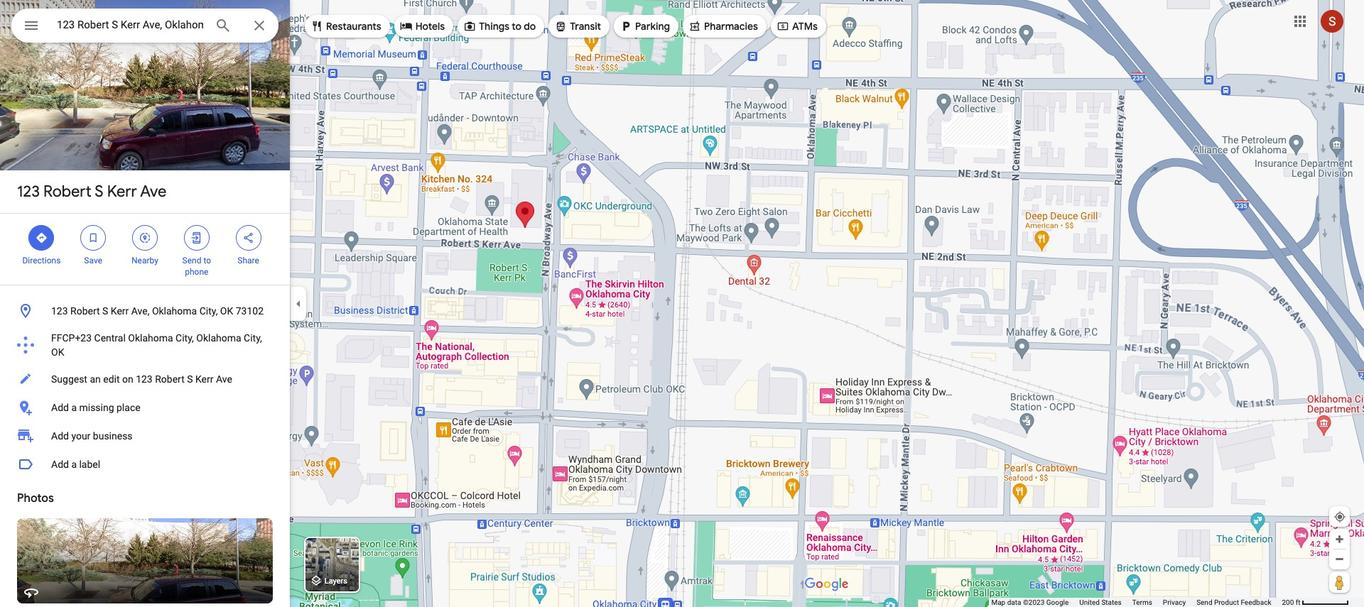 Task type: locate. For each thing, give the bounding box(es) containing it.
1 vertical spatial s
[[102, 306, 108, 317]]

united states button
[[1080, 598, 1122, 608]]

ave
[[140, 182, 167, 202], [216, 374, 232, 385]]

0 vertical spatial robert
[[43, 182, 92, 202]]

add left your
[[51, 431, 69, 442]]

200 ft button
[[1283, 599, 1350, 607]]

add for add a label
[[51, 459, 69, 471]]

2 add from the top
[[51, 431, 69, 442]]

footer inside "google maps" element
[[992, 598, 1283, 608]]

123 up 
[[17, 182, 40, 202]]

show street view coverage image
[[1330, 572, 1350, 594]]

s down ffcp+23 central oklahoma city, oklahoma city, ok
[[187, 374, 193, 385]]

to left do
[[512, 20, 522, 33]]

suggest
[[51, 374, 87, 385]]

edit
[[103, 374, 120, 385]]

123 robert s kerr ave main content
[[0, 0, 290, 608]]

123 robert s kerr ave
[[17, 182, 167, 202]]

robert up 
[[43, 182, 92, 202]]

1 vertical spatial ok
[[51, 347, 64, 358]]

1 vertical spatial ave
[[216, 374, 232, 385]]

1 vertical spatial kerr
[[111, 306, 129, 317]]

none field inside 123 robert s kerr ave, oklahoma city, ok 73102 field
[[57, 16, 203, 33]]

s inside button
[[102, 306, 108, 317]]

2 a from the top
[[71, 459, 77, 471]]

1 vertical spatial a
[[71, 459, 77, 471]]

s
[[95, 182, 103, 202], [102, 306, 108, 317], [187, 374, 193, 385]]

0 vertical spatial to
[[512, 20, 522, 33]]

1 vertical spatial robert
[[70, 306, 100, 317]]


[[777, 18, 790, 34]]

add inside "link"
[[51, 431, 69, 442]]

do
[[524, 20, 536, 33]]

robert up ffcp+23
[[70, 306, 100, 317]]

robert down ffcp+23 central oklahoma city, oklahoma city, ok
[[155, 374, 185, 385]]

1 add from the top
[[51, 402, 69, 414]]

robert
[[43, 182, 92, 202], [70, 306, 100, 317], [155, 374, 185, 385]]

send for send to phone
[[182, 256, 201, 266]]

kerr inside "button"
[[195, 374, 214, 385]]

robert for 123 robert s kerr ave
[[43, 182, 92, 202]]

oklahoma inside button
[[152, 306, 197, 317]]

add for add your business
[[51, 431, 69, 442]]

footer
[[992, 598, 1283, 608]]

send inside button
[[1197, 599, 1213, 607]]

3 add from the top
[[51, 459, 69, 471]]

ok
[[220, 306, 233, 317], [51, 347, 64, 358]]

123 up ffcp+23
[[51, 306, 68, 317]]

a
[[71, 402, 77, 414], [71, 459, 77, 471]]

0 horizontal spatial city,
[[176, 333, 194, 344]]

united
[[1080, 599, 1100, 607]]

feedback
[[1241, 599, 1272, 607]]

oklahoma down 73102
[[196, 333, 241, 344]]

0 horizontal spatial 123
[[17, 182, 40, 202]]

zoom out image
[[1335, 554, 1346, 565]]

1 horizontal spatial send
[[1197, 599, 1213, 607]]


[[87, 230, 100, 246]]

 restaurants
[[311, 18, 381, 34]]

1 horizontal spatial ave
[[216, 374, 232, 385]]

2 vertical spatial kerr
[[195, 374, 214, 385]]

kerr inside button
[[111, 306, 129, 317]]

add down the suggest
[[51, 402, 69, 414]]

send product feedback
[[1197, 599, 1272, 607]]

a left the 'label'
[[71, 459, 77, 471]]

map
[[992, 599, 1006, 607]]

add
[[51, 402, 69, 414], [51, 431, 69, 442], [51, 459, 69, 471]]

0 vertical spatial kerr
[[107, 182, 137, 202]]

123 robert s kerr ave, oklahoma city, ok 73102
[[51, 306, 264, 317]]

footer containing map data ©2023 google
[[992, 598, 1283, 608]]

1 horizontal spatial ok
[[220, 306, 233, 317]]

0 vertical spatial a
[[71, 402, 77, 414]]

0 vertical spatial ok
[[220, 306, 233, 317]]

central
[[94, 333, 126, 344]]

1 horizontal spatial 123
[[51, 306, 68, 317]]

privacy
[[1163, 599, 1186, 607]]

 pharmacies
[[689, 18, 758, 34]]

city,
[[199, 306, 218, 317], [176, 333, 194, 344], [244, 333, 262, 344]]

©2023
[[1023, 599, 1045, 607]]

to up phone
[[204, 256, 211, 266]]

city, down '123 robert s kerr ave, oklahoma city, ok 73102' at left bottom
[[176, 333, 194, 344]]

ok inside button
[[220, 306, 233, 317]]


[[139, 230, 151, 246]]

a for missing
[[71, 402, 77, 414]]

1 vertical spatial 123
[[51, 306, 68, 317]]

0 horizontal spatial send
[[182, 256, 201, 266]]

1 horizontal spatial city,
[[199, 306, 218, 317]]

0 vertical spatial 123
[[17, 182, 40, 202]]

hotels
[[416, 20, 445, 33]]

share
[[238, 256, 259, 266]]

123
[[17, 182, 40, 202], [51, 306, 68, 317], [136, 374, 153, 385]]

google maps element
[[0, 0, 1365, 608]]

ffcp+23 central oklahoma city, oklahoma city, ok button
[[0, 326, 290, 365]]

send left product
[[1197, 599, 1213, 607]]

photos
[[17, 492, 54, 506]]

2 vertical spatial add
[[51, 459, 69, 471]]

0 horizontal spatial to
[[204, 256, 211, 266]]

to
[[512, 20, 522, 33], [204, 256, 211, 266]]

kerr
[[107, 182, 137, 202], [111, 306, 129, 317], [195, 374, 214, 385]]

city, down phone
[[199, 306, 218, 317]]

123 inside button
[[51, 306, 68, 317]]

ave,
[[131, 306, 150, 317]]

on
[[122, 374, 133, 385]]

2 horizontal spatial 123
[[136, 374, 153, 385]]

send
[[182, 256, 201, 266], [1197, 599, 1213, 607]]


[[242, 230, 255, 246]]

united states
[[1080, 599, 1122, 607]]

an
[[90, 374, 101, 385]]

send up phone
[[182, 256, 201, 266]]

0 horizontal spatial ok
[[51, 347, 64, 358]]

s up central
[[102, 306, 108, 317]]

0 vertical spatial send
[[182, 256, 201, 266]]

parking
[[635, 20, 670, 33]]


[[555, 18, 567, 34]]

s up 
[[95, 182, 103, 202]]

ok left 73102
[[220, 306, 233, 317]]


[[400, 18, 413, 34]]

label
[[79, 459, 100, 471]]

zoom in image
[[1335, 535, 1346, 545]]

transit
[[570, 20, 601, 33]]

None field
[[57, 16, 203, 33]]

a left missing
[[71, 402, 77, 414]]

200
[[1283, 599, 1295, 607]]

2 vertical spatial robert
[[155, 374, 185, 385]]

1 vertical spatial to
[[204, 256, 211, 266]]

map data ©2023 google
[[992, 599, 1069, 607]]

add left the 'label'
[[51, 459, 69, 471]]

2 vertical spatial s
[[187, 374, 193, 385]]

actions for 123 robert s kerr ave region
[[0, 214, 290, 285]]

kerr up actions for 123 robert s kerr ave region
[[107, 182, 137, 202]]

kerr down ffcp+23 central oklahoma city, oklahoma city, ok
[[195, 374, 214, 385]]

ffcp+23
[[51, 333, 92, 344]]


[[190, 230, 203, 246]]

1 vertical spatial send
[[1197, 599, 1213, 607]]

1 vertical spatial add
[[51, 431, 69, 442]]

send to phone
[[182, 256, 211, 277]]

send inside send to phone
[[182, 256, 201, 266]]

0 vertical spatial add
[[51, 402, 69, 414]]

2 horizontal spatial city,
[[244, 333, 262, 344]]

google
[[1047, 599, 1069, 607]]

kerr for ave
[[107, 182, 137, 202]]

2 vertical spatial 123
[[136, 374, 153, 385]]

add your business link
[[0, 422, 290, 451]]

0 horizontal spatial ave
[[140, 182, 167, 202]]

city, down 73102
[[244, 333, 262, 344]]

missing
[[79, 402, 114, 414]]

123 right on
[[136, 374, 153, 385]]

oklahoma
[[152, 306, 197, 317], [128, 333, 173, 344], [196, 333, 241, 344]]

phone
[[185, 267, 209, 277]]

google account: sheryl atherton  
(sheryl.atherton@adept.ai) image
[[1321, 10, 1344, 32]]

kerr left ave, in the left of the page
[[111, 306, 129, 317]]

1 horizontal spatial to
[[512, 20, 522, 33]]

oklahoma right ave, in the left of the page
[[152, 306, 197, 317]]

robert inside button
[[70, 306, 100, 317]]

123 Robert S Kerr Ave, Oklahoma City, OK 73102 field
[[11, 9, 279, 43]]

0 vertical spatial s
[[95, 182, 103, 202]]

ok down ffcp+23
[[51, 347, 64, 358]]

1 a from the top
[[71, 402, 77, 414]]



Task type: vqa. For each thing, say whether or not it's contained in the screenshot.
Map data ©2023 Google on the bottom of page
yes



Task type: describe. For each thing, give the bounding box(es) containing it.
terms
[[1133, 599, 1153, 607]]

kerr for ave,
[[111, 306, 129, 317]]

pharmacies
[[704, 20, 758, 33]]

your
[[71, 431, 91, 442]]

add your business
[[51, 431, 133, 442]]

ffcp+23 central oklahoma city, oklahoma city, ok
[[51, 333, 262, 358]]

ft
[[1296, 599, 1301, 607]]


[[464, 18, 476, 34]]

layers
[[325, 577, 348, 587]]

oklahoma down 123 robert s kerr ave, oklahoma city, ok 73102 button
[[128, 333, 173, 344]]

robert inside "button"
[[155, 374, 185, 385]]

data
[[1008, 599, 1022, 607]]

send product feedback button
[[1197, 598, 1272, 608]]


[[35, 230, 48, 246]]

add a missing place
[[51, 402, 140, 414]]

 button
[[11, 9, 51, 45]]

ok inside ffcp+23 central oklahoma city, oklahoma city, ok
[[51, 347, 64, 358]]

0 vertical spatial ave
[[140, 182, 167, 202]]

 transit
[[555, 18, 601, 34]]

atms
[[792, 20, 818, 33]]

to inside send to phone
[[204, 256, 211, 266]]


[[689, 18, 702, 34]]

123 for 123 robert s kerr ave
[[17, 182, 40, 202]]

terms button
[[1133, 598, 1153, 608]]

add a label
[[51, 459, 100, 471]]

nearby
[[132, 256, 158, 266]]

 parking
[[620, 18, 670, 34]]

show your location image
[[1334, 511, 1347, 524]]

123 inside "button"
[[136, 374, 153, 385]]

robert for 123 robert s kerr ave, oklahoma city, ok 73102
[[70, 306, 100, 317]]

 things to do
[[464, 18, 536, 34]]

suggest an edit on 123 robert s kerr ave
[[51, 374, 232, 385]]


[[23, 16, 40, 36]]

things
[[479, 20, 510, 33]]

s inside "button"
[[187, 374, 193, 385]]

states
[[1102, 599, 1122, 607]]

 atms
[[777, 18, 818, 34]]

collapse side panel image
[[291, 296, 306, 312]]

s for ave
[[95, 182, 103, 202]]

privacy button
[[1163, 598, 1186, 608]]

add for add a missing place
[[51, 402, 69, 414]]

product
[[1215, 599, 1240, 607]]

restaurants
[[326, 20, 381, 33]]

city, inside button
[[199, 306, 218, 317]]

send for send product feedback
[[1197, 599, 1213, 607]]

 search field
[[11, 9, 279, 45]]

save
[[84, 256, 102, 266]]

200 ft
[[1283, 599, 1301, 607]]

s for ave,
[[102, 306, 108, 317]]

 hotels
[[400, 18, 445, 34]]

add a label button
[[0, 451, 290, 479]]

to inside  things to do
[[512, 20, 522, 33]]

a for label
[[71, 459, 77, 471]]


[[311, 18, 323, 34]]

123 for 123 robert s kerr ave, oklahoma city, ok 73102
[[51, 306, 68, 317]]

business
[[93, 431, 133, 442]]

123 robert s kerr ave, oklahoma city, ok 73102 button
[[0, 297, 290, 326]]

directions
[[22, 256, 61, 266]]


[[620, 18, 633, 34]]

73102
[[236, 306, 264, 317]]

ave inside "button"
[[216, 374, 232, 385]]

suggest an edit on 123 robert s kerr ave button
[[0, 365, 290, 394]]

place
[[117, 402, 140, 414]]

add a missing place button
[[0, 394, 290, 422]]



